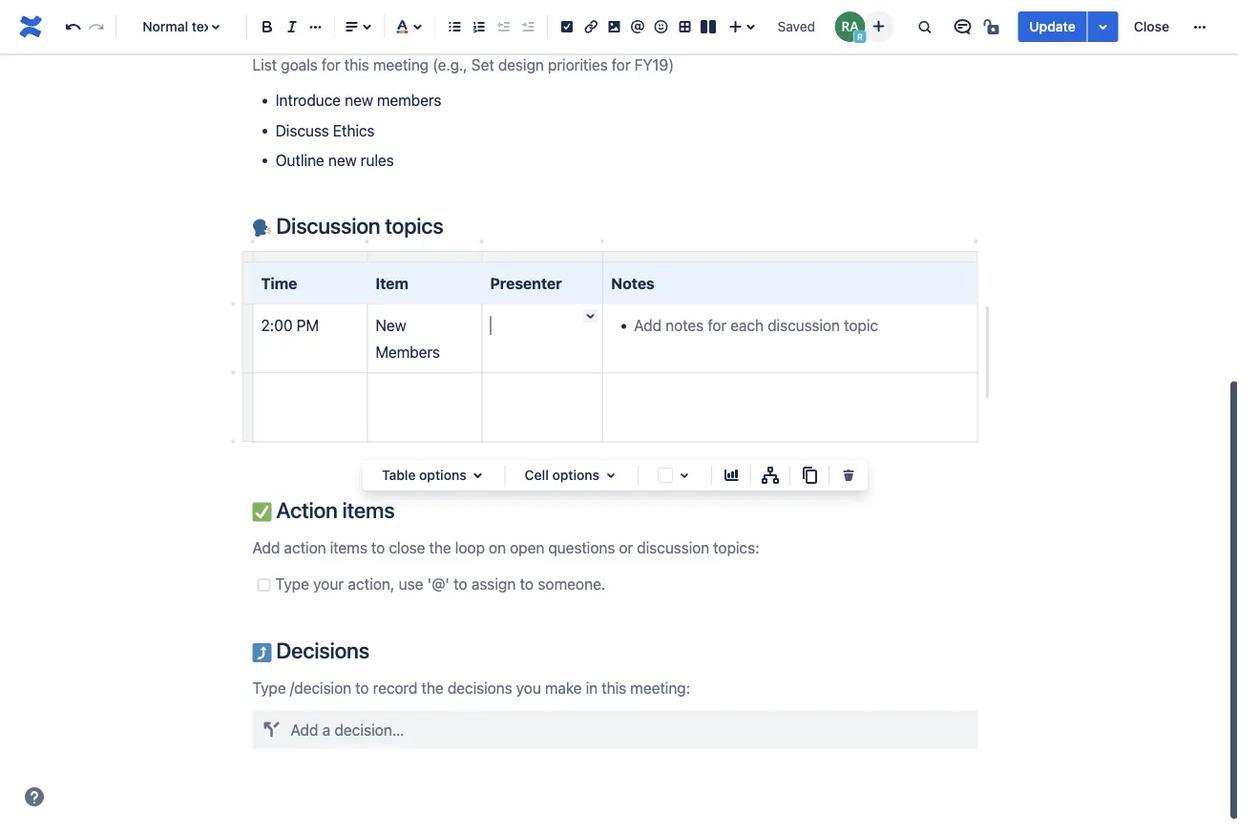 Task type: describe. For each thing, give the bounding box(es) containing it.
new members
[[376, 317, 440, 361]]

decisions
[[272, 638, 370, 664]]

find and replace image
[[914, 15, 936, 38]]

action
[[276, 497, 338, 523]]

items
[[343, 497, 395, 523]]

rules
[[361, 151, 394, 169]]

expand dropdown menu image
[[600, 464, 623, 487]]

close
[[1135, 19, 1170, 34]]

members
[[377, 91, 442, 109]]

invite to edit image
[[868, 15, 891, 38]]

update button
[[1019, 11, 1088, 42]]

comment icon image
[[952, 15, 975, 38]]

undo ⌘z image
[[61, 15, 84, 38]]

bullet list ⌘⇧8 image
[[444, 15, 467, 38]]

more image
[[1189, 15, 1212, 38]]

manage connected data image
[[759, 464, 782, 487]]

indent tab image
[[516, 15, 539, 38]]

link image
[[580, 15, 603, 38]]

add image, video, or file image
[[603, 15, 626, 38]]

new for introduce
[[345, 91, 373, 109]]

pm
[[297, 317, 319, 335]]

discuss
[[276, 121, 329, 139]]

ruby anderson image
[[835, 11, 866, 42]]

introduce
[[276, 91, 341, 109]]

discussion topics
[[272, 213, 444, 239]]

close button
[[1123, 11, 1182, 42]]

table options
[[382, 468, 467, 483]]

cell
[[525, 468, 549, 483]]

presenter
[[490, 274, 562, 293]]

update
[[1030, 19, 1076, 34]]

new
[[376, 317, 407, 335]]

expand dropdown menu image
[[467, 464, 490, 487]]

action items
[[272, 497, 395, 523]]



Task type: vqa. For each thing, say whether or not it's contained in the screenshot.
new for Introduce
yes



Task type: locate. For each thing, give the bounding box(es) containing it.
notes
[[612, 274, 655, 293]]

1 options from the left
[[420, 468, 467, 483]]

normal text
[[143, 19, 216, 34]]

decision image
[[256, 715, 287, 746]]

redo ⌘⇧z image
[[85, 15, 108, 38]]

mention image
[[627, 15, 650, 38]]

cell background image
[[673, 464, 696, 487]]

cell options
[[525, 468, 600, 483]]

saved
[[778, 19, 816, 34]]

ethics
[[333, 121, 375, 139]]

Main content area, start typing to enter text. text field
[[241, 0, 992, 750]]

options inside dropdown button
[[420, 468, 467, 483]]

no restrictions image
[[982, 15, 1005, 38]]

outdent ⇧tab image
[[492, 15, 515, 38]]

1 horizontal spatial options
[[553, 468, 600, 483]]

emoji image
[[650, 15, 673, 38]]

:speaking_head: image
[[253, 219, 272, 238], [253, 219, 272, 238]]

0 vertical spatial new
[[345, 91, 373, 109]]

outline new rules
[[276, 151, 394, 169]]

members
[[376, 343, 440, 361]]

remove image
[[838, 464, 861, 487]]

new for outline
[[328, 151, 357, 169]]

2:00
[[261, 317, 293, 335]]

:arrow_heading_up: image
[[253, 644, 272, 663], [253, 644, 272, 663]]

2 options from the left
[[553, 468, 600, 483]]

cell options button
[[514, 464, 630, 487]]

discuss ethics
[[276, 121, 375, 139]]

new
[[345, 91, 373, 109], [328, 151, 357, 169]]

adjust update settings image
[[1093, 15, 1115, 38]]

time
[[261, 274, 298, 293]]

editable content region
[[222, 0, 1009, 836]]

numbered list ⌘⇧7 image
[[468, 15, 491, 38]]

copy image
[[799, 464, 822, 487]]

outline
[[276, 151, 325, 169]]

align left image
[[341, 15, 364, 38]]

confluence image
[[15, 11, 46, 42], [15, 11, 46, 42]]

options inside popup button
[[553, 468, 600, 483]]

new up ethics at the left top
[[345, 91, 373, 109]]

layouts image
[[697, 15, 720, 38]]

topics
[[385, 213, 444, 239]]

chart image
[[720, 464, 743, 487]]

normal
[[143, 19, 188, 34]]

text
[[192, 19, 216, 34]]

options for table options
[[420, 468, 467, 483]]

table image
[[674, 15, 697, 38]]

new down ethics at the left top
[[328, 151, 357, 169]]

options for cell options
[[553, 468, 600, 483]]

options right cell
[[553, 468, 600, 483]]

italic ⌘i image
[[281, 15, 304, 38]]

bold ⌘b image
[[256, 15, 279, 38]]

help image
[[23, 786, 46, 809]]

introduce new members
[[276, 91, 442, 109]]

item
[[376, 274, 409, 293]]

table
[[382, 468, 416, 483]]

:white_check_mark: image
[[253, 503, 272, 522], [253, 503, 272, 522]]

action item image
[[556, 15, 579, 38]]

discussion
[[276, 213, 381, 239]]

table options button
[[371, 464, 497, 487]]

0 horizontal spatial options
[[420, 468, 467, 483]]

2:00 pm
[[261, 317, 319, 335]]

more formatting image
[[304, 15, 327, 38]]

1 vertical spatial new
[[328, 151, 357, 169]]

options
[[420, 468, 467, 483], [553, 468, 600, 483]]

normal text button
[[124, 6, 239, 48]]

options right table
[[420, 468, 467, 483]]



